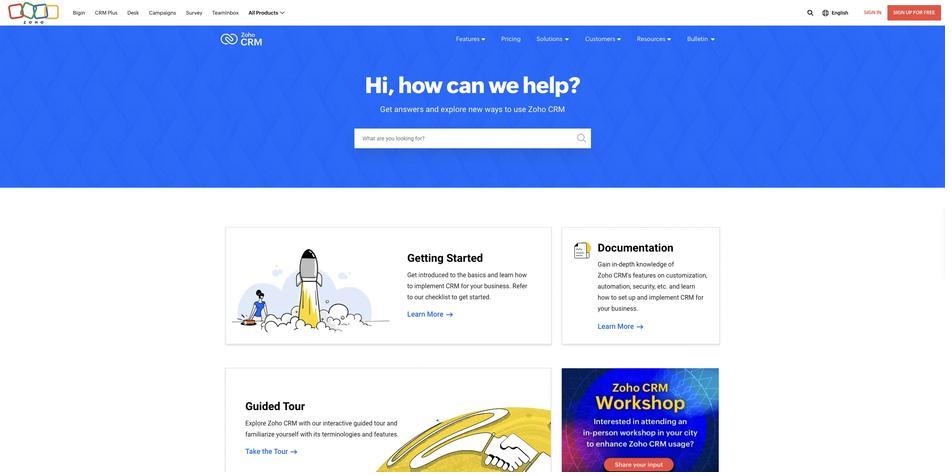Task type: describe. For each thing, give the bounding box(es) containing it.
zoho inside "gain in-depth knowledge of zoho crm's"
[[598, 272, 612, 279]]

business. inside features on customization, automation, security, etc. and learn how to set up and implement crm for your business.
[[612, 305, 638, 312]]

in
[[877, 10, 882, 15]]

crm's
[[614, 272, 631, 279]]

getting started
[[407, 252, 483, 265]]

new
[[468, 104, 483, 114]]

0 vertical spatial learn more
[[407, 310, 444, 318]]

the inside 'get introduced to the basics and learn how to implement crm for your business. refer to our checklist to get started.'
[[457, 271, 466, 279]]

hi, how can we help?
[[365, 73, 580, 98]]

getting
[[407, 252, 444, 265]]

zoho crm logo image
[[220, 30, 262, 48]]

survey link
[[186, 5, 202, 20]]

crm left plus
[[95, 10, 107, 16]]

tour
[[374, 419, 385, 427]]

zoho inside explore zoho crm with our interactive guided tour and familiarize yourself with its terminologies and features.
[[268, 419, 282, 427]]

take the tour link
[[245, 440, 297, 457]]

crm inside features on customization, automation, security, etc. and learn how to set up and implement crm for your business.
[[681, 294, 694, 301]]

0 vertical spatial how
[[398, 73, 443, 98]]

automation,
[[598, 283, 631, 290]]

take
[[245, 447, 260, 455]]

and down guided
[[362, 431, 373, 438]]

customization,
[[666, 272, 707, 279]]

features
[[456, 35, 480, 42]]

how inside 'get introduced to the basics and learn how to implement crm for your business. refer to our checklist to get started.'
[[515, 271, 527, 279]]

gain in-depth knowledge of zoho crm's
[[598, 261, 674, 279]]

refer
[[513, 282, 527, 290]]

sign up for free link
[[888, 5, 941, 21]]

1 horizontal spatial learn more
[[598, 322, 634, 331]]

solutions
[[537, 35, 564, 42]]

products
[[256, 10, 278, 16]]

and right etc.
[[669, 283, 680, 290]]

and left the explore at left top
[[426, 104, 439, 114]]

yourself
[[276, 431, 299, 438]]

its
[[314, 431, 320, 438]]

and right tour
[[387, 419, 397, 427]]

gain
[[598, 261, 611, 268]]

get introduced to the basics and learn how to implement crm for your business. refer to our checklist to get started.
[[407, 271, 527, 301]]

for inside 'get introduced to the basics and learn how to implement crm for your business. refer to our checklist to get started.'
[[461, 282, 469, 290]]

features on customization, automation, security, etc. and learn how to set up and implement crm for your business.
[[598, 272, 707, 312]]

resources
[[637, 35, 666, 42]]

bulletin link
[[687, 28, 715, 50]]

documentation
[[598, 241, 674, 254]]

to down getting
[[407, 282, 413, 290]]

1 vertical spatial tour
[[274, 447, 288, 455]]

features
[[633, 272, 656, 279]]

depth
[[619, 261, 635, 268]]

business. inside 'get introduced to the basics and learn how to implement crm for your business. refer to our checklist to get started.'
[[484, 282, 511, 290]]

help?
[[523, 73, 580, 98]]

0 vertical spatial tour
[[283, 400, 305, 413]]

explore
[[441, 104, 466, 114]]

for inside features on customization, automation, security, etc. and learn how to set up and implement crm for your business.
[[696, 294, 704, 301]]

take the tour
[[245, 447, 288, 455]]

bulletin
[[687, 35, 709, 42]]

solutions link
[[537, 28, 570, 50]]

we
[[488, 73, 519, 98]]

all products link
[[249, 5, 284, 20]]

your inside features on customization, automation, security, etc. and learn how to set up and implement crm for your business.
[[598, 305, 610, 312]]

bigin link
[[73, 5, 85, 20]]

to left the get
[[452, 293, 457, 301]]

learn inside features on customization, automation, security, etc. and learn how to set up and implement crm for your business.
[[681, 283, 695, 290]]

search results bar element
[[354, 128, 591, 148]]

of
[[668, 261, 674, 268]]

campaigns link
[[149, 5, 176, 20]]

crm plus
[[95, 10, 117, 16]]

learn inside 'get introduced to the basics and learn how to implement crm for your business. refer to our checklist to get started.'
[[500, 271, 514, 279]]

campaigns
[[149, 10, 176, 16]]

and inside 'get introduced to the basics and learn how to implement crm for your business. refer to our checklist to get started.'
[[488, 271, 498, 279]]

set
[[618, 294, 627, 301]]

get
[[459, 293, 468, 301]]

pricing link
[[501, 28, 521, 50]]

plus
[[108, 10, 117, 16]]

features.
[[374, 431, 399, 438]]

0 horizontal spatial more
[[427, 310, 444, 318]]

guided
[[245, 400, 280, 413]]

get answers and explore new ways to use zoho crm
[[380, 104, 565, 114]]

up
[[629, 294, 636, 301]]

familiarize
[[245, 431, 275, 438]]

guided
[[354, 419, 373, 427]]

teaminbox link
[[212, 5, 239, 20]]

0 vertical spatial learn more link
[[407, 303, 452, 320]]



Task type: vqa. For each thing, say whether or not it's contained in the screenshot.
right made
no



Task type: locate. For each thing, give the bounding box(es) containing it.
english
[[832, 10, 848, 16]]

0 horizontal spatial the
[[262, 447, 272, 455]]

sign up for free
[[893, 10, 935, 15]]

to left set at the bottom right of the page
[[611, 294, 617, 301]]

1 vertical spatial implement
[[649, 294, 679, 301]]

zoho
[[528, 104, 546, 114], [598, 272, 612, 279], [268, 419, 282, 427]]

our inside 'get introduced to the basics and learn how to implement crm for your business. refer to our checklist to get started.'
[[414, 293, 424, 301]]

with left its
[[300, 431, 312, 438]]

tour
[[283, 400, 305, 413], [274, 447, 288, 455]]

for up the get
[[461, 282, 469, 290]]

introduced
[[419, 271, 449, 279]]

1 vertical spatial learn
[[598, 322, 616, 331]]

on
[[658, 272, 665, 279]]

implement down introduced
[[414, 282, 444, 290]]

guided tour
[[245, 400, 305, 413]]

explore zoho crm with our interactive guided tour and familiarize yourself with its terminologies and features.
[[245, 419, 399, 438]]

security,
[[633, 283, 656, 290]]

0 horizontal spatial learn
[[407, 310, 425, 318]]

get
[[380, 104, 392, 114], [407, 271, 417, 279]]

more down checklist
[[427, 310, 444, 318]]

and right up
[[637, 294, 648, 301]]

terminologies
[[322, 431, 360, 438]]

0 horizontal spatial our
[[312, 419, 321, 427]]

your
[[470, 282, 483, 290], [598, 305, 610, 312]]

0 vertical spatial implement
[[414, 282, 444, 290]]

our inside explore zoho crm with our interactive guided tour and familiarize yourself with its terminologies and features.
[[312, 419, 321, 427]]

0 vertical spatial business.
[[484, 282, 511, 290]]

with
[[299, 419, 311, 427], [300, 431, 312, 438]]

use
[[514, 104, 526, 114]]

1 horizontal spatial for
[[696, 294, 704, 301]]

answers
[[394, 104, 424, 114]]

ways
[[485, 104, 503, 114]]

0 vertical spatial learn
[[500, 271, 514, 279]]

1 vertical spatial with
[[300, 431, 312, 438]]

implement inside features on customization, automation, security, etc. and learn how to set up and implement crm for your business.
[[649, 294, 679, 301]]

your down basics
[[470, 282, 483, 290]]

0 vertical spatial the
[[457, 271, 466, 279]]

started.
[[469, 293, 491, 301]]

in-
[[612, 261, 619, 268]]

started
[[446, 252, 483, 265]]

learn more down checklist
[[407, 310, 444, 318]]

get for get introduced to the basics and learn how to implement crm for your business. refer to our checklist to get started.
[[407, 271, 417, 279]]

crm up the get
[[446, 282, 459, 290]]

with left interactive
[[299, 419, 311, 427]]

sign up for crm software | zoho crm image
[[232, 238, 390, 334]]

your inside 'get introduced to the basics and learn how to implement crm for your business. refer to our checklist to get started.'
[[470, 282, 483, 290]]

how inside features on customization, automation, security, etc. and learn how to set up and implement crm for your business.
[[598, 294, 610, 301]]

1 vertical spatial learn more
[[598, 322, 634, 331]]

0 horizontal spatial learn more link
[[407, 303, 452, 320]]

1 vertical spatial learn
[[681, 283, 695, 290]]

checklist
[[425, 293, 450, 301]]

the
[[457, 271, 466, 279], [262, 447, 272, 455]]

0 vertical spatial get
[[380, 104, 392, 114]]

1 vertical spatial more
[[618, 322, 634, 331]]

get left answers
[[380, 104, 392, 114]]

0 horizontal spatial zoho
[[268, 419, 282, 427]]

0 vertical spatial with
[[299, 419, 311, 427]]

learn up refer
[[500, 271, 514, 279]]

free
[[924, 10, 935, 15]]

0 vertical spatial more
[[427, 310, 444, 318]]

for down customization,
[[696, 294, 704, 301]]

your down automation,
[[598, 305, 610, 312]]

1 vertical spatial learn more link
[[598, 321, 643, 332]]

for
[[913, 10, 923, 15]]

features link
[[456, 28, 486, 50]]

implement
[[414, 282, 444, 290], [649, 294, 679, 301]]

crm down customization,
[[681, 294, 694, 301]]

pricing
[[501, 35, 521, 42]]

resources link
[[637, 28, 672, 50]]

learn for bottommost learn more link
[[598, 322, 616, 331]]

knowledge
[[636, 261, 667, 268]]

0 vertical spatial our
[[414, 293, 424, 301]]

zoho down gain
[[598, 272, 612, 279]]

business. down set at the bottom right of the page
[[612, 305, 638, 312]]

how down automation,
[[598, 294, 610, 301]]

1 vertical spatial how
[[515, 271, 527, 279]]

crm plus link
[[95, 5, 117, 20]]

desk link
[[127, 5, 139, 20]]

learn down customization,
[[681, 283, 695, 290]]

desk
[[127, 10, 139, 16]]

crm up yourself
[[284, 419, 297, 427]]

0 horizontal spatial get
[[380, 104, 392, 114]]

implement inside 'get introduced to the basics and learn how to implement crm for your business. refer to our checklist to get started.'
[[414, 282, 444, 290]]

learn
[[407, 310, 425, 318], [598, 322, 616, 331]]

1 horizontal spatial our
[[414, 293, 424, 301]]

What are you looking for? text field
[[354, 128, 591, 148]]

2 vertical spatial how
[[598, 294, 610, 301]]

learn for learn more link to the top
[[407, 310, 425, 318]]

0 horizontal spatial your
[[470, 282, 483, 290]]

1 vertical spatial get
[[407, 271, 417, 279]]

none button inside search results bar element
[[577, 132, 588, 143]]

and right basics
[[488, 271, 498, 279]]

to left use
[[505, 104, 512, 114]]

sign in link
[[858, 5, 888, 21]]

tour down yourself
[[274, 447, 288, 455]]

None button
[[577, 132, 588, 143]]

business.
[[484, 282, 511, 290], [612, 305, 638, 312]]

learn more link
[[407, 303, 452, 320], [598, 321, 643, 332]]

1 vertical spatial your
[[598, 305, 610, 312]]

our up its
[[312, 419, 321, 427]]

how up answers
[[398, 73, 443, 98]]

basics
[[468, 271, 486, 279]]

zoho up yourself
[[268, 419, 282, 427]]

our
[[414, 293, 424, 301], [312, 419, 321, 427]]

0 vertical spatial zoho
[[528, 104, 546, 114]]

1 vertical spatial the
[[262, 447, 272, 455]]

can
[[447, 73, 484, 98]]

1 vertical spatial business.
[[612, 305, 638, 312]]

0 horizontal spatial for
[[461, 282, 469, 290]]

sign
[[864, 10, 876, 15]]

survey
[[186, 10, 202, 16]]

get for get answers and explore new ways to use zoho crm
[[380, 104, 392, 114]]

1 horizontal spatial learn
[[598, 322, 616, 331]]

crm inside explore zoho crm with our interactive guided tour and familiarize yourself with its terminologies and features.
[[284, 419, 297, 427]]

learn more
[[407, 310, 444, 318], [598, 322, 634, 331]]

0 horizontal spatial learn more
[[407, 310, 444, 318]]

1 vertical spatial zoho
[[598, 272, 612, 279]]

more down set at the bottom right of the page
[[618, 322, 634, 331]]

sign
[[893, 10, 905, 15]]

the left basics
[[457, 271, 466, 279]]

0 vertical spatial for
[[461, 282, 469, 290]]

etc.
[[657, 283, 668, 290]]

implement down etc.
[[649, 294, 679, 301]]

crm inside 'get introduced to the basics and learn how to implement crm for your business. refer to our checklist to get started.'
[[446, 282, 459, 290]]

to
[[505, 104, 512, 114], [450, 271, 456, 279], [407, 282, 413, 290], [407, 293, 413, 301], [452, 293, 457, 301], [611, 294, 617, 301]]

to down getting started
[[450, 271, 456, 279]]

sign in
[[864, 10, 882, 15]]

1 horizontal spatial your
[[598, 305, 610, 312]]

1 horizontal spatial more
[[618, 322, 634, 331]]

1 horizontal spatial get
[[407, 271, 417, 279]]

hi,
[[365, 73, 394, 98]]

0 horizontal spatial business.
[[484, 282, 511, 290]]

all
[[249, 10, 255, 16]]

learn
[[500, 271, 514, 279], [681, 283, 695, 290]]

1 horizontal spatial zoho
[[528, 104, 546, 114]]

for
[[461, 282, 469, 290], [696, 294, 704, 301]]

up
[[906, 10, 912, 15]]

learn more link down checklist
[[407, 303, 452, 320]]

1 vertical spatial for
[[696, 294, 704, 301]]

and
[[426, 104, 439, 114], [488, 271, 498, 279], [669, 283, 680, 290], [637, 294, 648, 301], [387, 419, 397, 427], [362, 431, 373, 438]]

crm down help? in the top right of the page
[[548, 104, 565, 114]]

get left introduced
[[407, 271, 417, 279]]

the right take
[[262, 447, 272, 455]]

1 horizontal spatial learn more link
[[598, 321, 643, 332]]

interactive
[[323, 419, 352, 427]]

1 horizontal spatial learn
[[681, 283, 695, 290]]

1 horizontal spatial implement
[[649, 294, 679, 301]]

0 horizontal spatial implement
[[414, 282, 444, 290]]

2 horizontal spatial how
[[598, 294, 610, 301]]

1 vertical spatial our
[[312, 419, 321, 427]]

to inside features on customization, automation, security, etc. and learn how to set up and implement crm for your business.
[[611, 294, 617, 301]]

tour up yourself
[[283, 400, 305, 413]]

all products
[[249, 10, 278, 16]]

0 horizontal spatial learn
[[500, 271, 514, 279]]

1 horizontal spatial how
[[515, 271, 527, 279]]

business. up 'started.'
[[484, 282, 511, 290]]

0 horizontal spatial how
[[398, 73, 443, 98]]

our left checklist
[[414, 293, 424, 301]]

bigin
[[73, 10, 85, 16]]

zoho right use
[[528, 104, 546, 114]]

learn more link down set at the bottom right of the page
[[598, 321, 643, 332]]

1 horizontal spatial business.
[[612, 305, 638, 312]]

crm
[[95, 10, 107, 16], [548, 104, 565, 114], [446, 282, 459, 290], [681, 294, 694, 301], [284, 419, 297, 427]]

to left checklist
[[407, 293, 413, 301]]

explore
[[245, 419, 266, 427]]

2 vertical spatial zoho
[[268, 419, 282, 427]]

learn more down set at the bottom right of the page
[[598, 322, 634, 331]]

0 vertical spatial your
[[470, 282, 483, 290]]

teaminbox
[[212, 10, 239, 16]]

how up refer
[[515, 271, 527, 279]]

get inside 'get introduced to the basics and learn how to implement crm for your business. refer to our checklist to get started.'
[[407, 271, 417, 279]]

1 horizontal spatial the
[[457, 271, 466, 279]]

0 vertical spatial learn
[[407, 310, 425, 318]]

customers
[[585, 35, 615, 42]]

2 horizontal spatial zoho
[[598, 272, 612, 279]]



